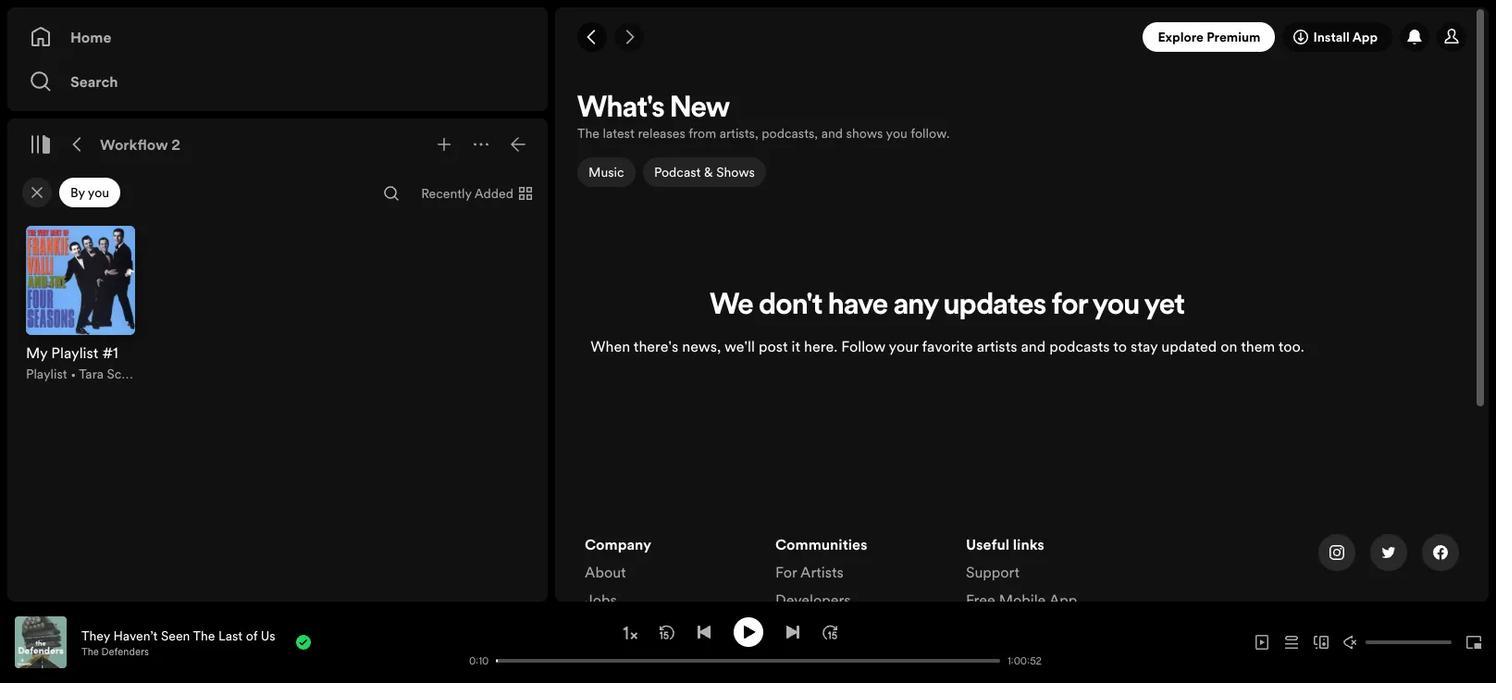 Task type: vqa. For each thing, say whether or not it's contained in the screenshot.
Advertising
no



Task type: locate. For each thing, give the bounding box(es) containing it.
company about jobs
[[585, 534, 652, 610]]

and right artists
[[1022, 336, 1046, 356]]

twitter image
[[1382, 545, 1397, 560]]

skip back 15 seconds image
[[660, 624, 674, 639]]

support link
[[966, 562, 1020, 590]]

follow.
[[911, 124, 950, 143]]

the defenders link
[[81, 645, 149, 659]]

list containing company
[[585, 534, 754, 638]]

for artists link
[[776, 562, 844, 590]]

here.
[[804, 336, 838, 356]]

group containing playlist
[[15, 215, 146, 394]]

1 horizontal spatial you
[[886, 124, 908, 143]]

app right mobile
[[1050, 590, 1078, 610]]

2 vertical spatial you
[[1093, 291, 1140, 321]]

there's
[[634, 336, 679, 356]]

any
[[894, 291, 939, 321]]

0 vertical spatial and
[[822, 124, 843, 143]]

1 horizontal spatial list
[[776, 534, 944, 683]]

list containing communities
[[776, 534, 944, 683]]

you inside checkbox
[[88, 183, 109, 202]]

2 horizontal spatial the
[[578, 124, 600, 143]]

1 list from the left
[[585, 534, 754, 638]]

3 list from the left
[[966, 534, 1135, 618]]

previous image
[[697, 624, 711, 639]]

app right the install
[[1353, 28, 1378, 46]]

Music checkbox
[[578, 157, 636, 187]]

0 horizontal spatial and
[[822, 124, 843, 143]]

what's new image
[[1408, 30, 1423, 44]]

change speed image
[[621, 624, 639, 642]]

go back image
[[585, 30, 600, 44]]

favorite
[[922, 336, 974, 356]]

0 vertical spatial app
[[1353, 28, 1378, 46]]

what's new the latest releases from artists, podcasts, and shows you follow.
[[578, 94, 950, 143]]

communities
[[776, 534, 868, 555]]

from
[[689, 124, 717, 143]]

they haven't seen the last of us link
[[81, 626, 276, 645]]

0 vertical spatial you
[[886, 124, 908, 143]]

you right by
[[88, 183, 109, 202]]

us
[[261, 626, 276, 645]]

by
[[70, 183, 85, 202]]

install app
[[1314, 28, 1378, 46]]

you
[[886, 124, 908, 143], [88, 183, 109, 202], [1093, 291, 1140, 321]]

podcast
[[654, 163, 701, 181]]

yet
[[1145, 291, 1186, 321]]

and
[[822, 124, 843, 143], [1022, 336, 1046, 356]]

about
[[585, 562, 626, 582]]

None search field
[[377, 179, 407, 208]]

the left defenders at bottom left
[[81, 645, 99, 659]]

0 horizontal spatial you
[[88, 183, 109, 202]]

new
[[671, 94, 730, 124]]

explore premium
[[1158, 28, 1261, 46]]

for
[[1052, 291, 1088, 321]]

1 horizontal spatial app
[[1353, 28, 1378, 46]]

don't
[[759, 291, 823, 321]]

the left last
[[193, 626, 215, 645]]

1:00:52
[[1008, 654, 1042, 668]]

recently
[[421, 184, 472, 203]]

and left shows
[[822, 124, 843, 143]]

1 horizontal spatial the
[[193, 626, 215, 645]]

Recently Added, Grid view field
[[407, 179, 544, 208]]

your
[[889, 336, 919, 356]]

2
[[172, 134, 181, 155]]

0:10
[[469, 654, 489, 668]]

added
[[475, 184, 514, 203]]

by you
[[70, 183, 109, 202]]

1 vertical spatial and
[[1022, 336, 1046, 356]]

defenders
[[101, 645, 149, 659]]

explore
[[1158, 28, 1204, 46]]

main element
[[7, 7, 548, 602]]

home link
[[30, 19, 526, 56]]

it
[[792, 336, 801, 356]]

app
[[1353, 28, 1378, 46], [1050, 590, 1078, 610]]

shows
[[847, 124, 884, 143]]

news,
[[682, 336, 721, 356]]

&
[[704, 163, 713, 181]]

when there's news, we'll post it here. follow your favorite artists and podcasts to stay updated on them too.
[[591, 336, 1305, 356]]

mobile
[[1000, 590, 1046, 610]]

1 vertical spatial you
[[88, 183, 109, 202]]

developers link
[[776, 590, 851, 618]]

you right shows
[[886, 124, 908, 143]]

list
[[585, 534, 754, 638], [776, 534, 944, 683], [966, 534, 1135, 618]]

instagram image
[[1330, 545, 1345, 560]]

the inside what's new the latest releases from artists, podcasts, and shows you follow.
[[578, 124, 600, 143]]

artists
[[977, 336, 1018, 356]]

haven't
[[113, 626, 158, 645]]

the
[[578, 124, 600, 143], [193, 626, 215, 645], [81, 645, 99, 659]]

install app link
[[1283, 22, 1393, 52]]

about link
[[585, 562, 626, 590]]

latest
[[603, 124, 635, 143]]

player controls element
[[0, 617, 1045, 668]]

useful links support free mobile app
[[966, 534, 1078, 610]]

too.
[[1279, 336, 1305, 356]]

1 vertical spatial app
[[1050, 590, 1078, 610]]

0 horizontal spatial list
[[585, 534, 754, 638]]

0 horizontal spatial the
[[81, 645, 99, 659]]

2 list from the left
[[776, 534, 944, 683]]

jobs
[[585, 590, 617, 610]]

podcasts,
[[762, 124, 818, 143]]

useful
[[966, 534, 1010, 555]]

0 horizontal spatial app
[[1050, 590, 1078, 610]]

2 horizontal spatial list
[[966, 534, 1135, 618]]

group
[[15, 215, 146, 394]]

playlist •
[[26, 365, 79, 383]]

artists
[[801, 562, 844, 582]]

the left latest
[[578, 124, 600, 143]]

you up to
[[1093, 291, 1140, 321]]

releases
[[638, 124, 686, 143]]

what's
[[578, 94, 665, 124]]

•
[[70, 365, 76, 383]]

post
[[759, 336, 788, 356]]

for
[[776, 562, 797, 582]]



Task type: describe. For each thing, give the bounding box(es) containing it.
links
[[1013, 534, 1045, 555]]

go forward image
[[622, 30, 637, 44]]

recently added
[[421, 184, 514, 203]]

search link
[[30, 63, 526, 100]]

and inside what's new the latest releases from artists, podcasts, and shows you follow.
[[822, 124, 843, 143]]

workflow
[[100, 134, 168, 155]]

clear filters image
[[30, 185, 44, 200]]

free mobile app link
[[966, 590, 1078, 618]]

have
[[829, 291, 889, 321]]

top bar and user menu element
[[555, 7, 1489, 67]]

list containing useful links
[[966, 534, 1135, 618]]

search
[[70, 71, 118, 92]]

play image
[[741, 624, 756, 639]]

we don't have any updates for you yet
[[710, 291, 1186, 321]]

free
[[966, 590, 996, 610]]

app inside top bar and user menu element
[[1353, 28, 1378, 46]]

premium
[[1207, 28, 1261, 46]]

updated
[[1162, 336, 1217, 356]]

support
[[966, 562, 1020, 582]]

playlist
[[26, 365, 67, 383]]

1 horizontal spatial and
[[1022, 336, 1046, 356]]

follow
[[842, 336, 886, 356]]

search in your library image
[[384, 186, 399, 201]]

podcasts
[[1050, 336, 1110, 356]]

explore premium button
[[1144, 22, 1276, 52]]

stay
[[1131, 336, 1158, 356]]

they haven't seen the last of us the defenders
[[81, 626, 276, 659]]

Podcast & Shows checkbox
[[643, 157, 766, 187]]

updates
[[944, 291, 1047, 321]]

skip forward 15 seconds image
[[822, 624, 837, 639]]

workflow 2
[[100, 134, 181, 155]]

when
[[591, 336, 631, 356]]

podcast & shows
[[654, 163, 755, 181]]

2 horizontal spatial you
[[1093, 291, 1140, 321]]

spotify - web player: music for everyone element
[[555, 89, 1489, 683]]

company
[[585, 534, 652, 555]]

facebook image
[[1434, 545, 1449, 560]]

we'll
[[725, 336, 755, 356]]

home
[[70, 27, 112, 47]]

install
[[1314, 28, 1350, 46]]

now playing: they haven't seen the last of us by the defenders footer
[[15, 617, 452, 668]]

jobs link
[[585, 590, 617, 618]]

next image
[[785, 624, 800, 639]]

artists,
[[720, 124, 759, 143]]

of
[[246, 626, 258, 645]]

on
[[1221, 336, 1238, 356]]

you inside what's new the latest releases from artists, podcasts, and shows you follow.
[[886, 124, 908, 143]]

last
[[218, 626, 243, 645]]

group inside main element
[[15, 215, 146, 394]]

seen
[[161, 626, 190, 645]]

to
[[1114, 336, 1128, 356]]

shows
[[716, 163, 755, 181]]

connect to a device image
[[1314, 635, 1329, 650]]

we
[[710, 291, 754, 321]]

they
[[81, 626, 110, 645]]

volume off image
[[1344, 635, 1359, 650]]

music
[[589, 163, 624, 181]]

them
[[1241, 336, 1276, 356]]

none search field inside main element
[[377, 179, 407, 208]]

communities for artists developers
[[776, 534, 868, 610]]

By you checkbox
[[59, 178, 120, 207]]

developers
[[776, 590, 851, 610]]

app inside useful links support free mobile app
[[1050, 590, 1078, 610]]

now playing view image
[[44, 625, 58, 640]]

workflow 2 button
[[96, 130, 184, 159]]



